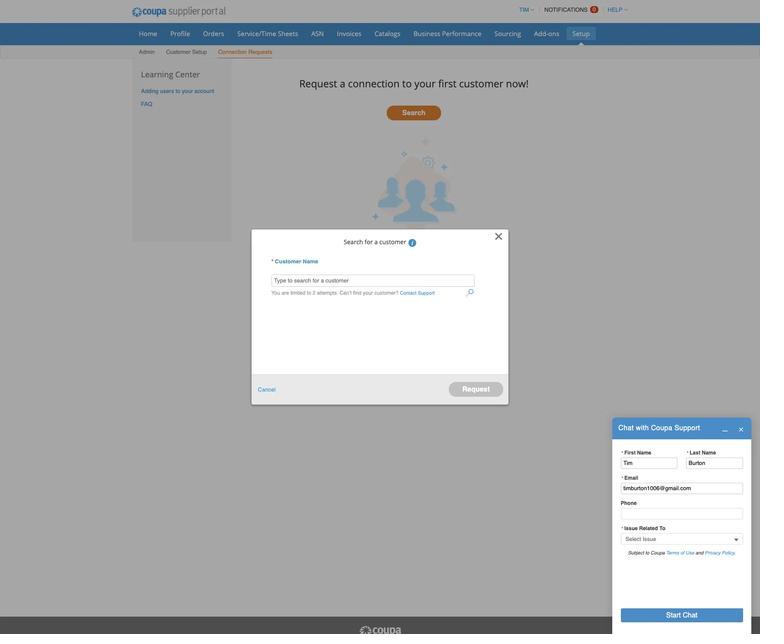 Task type: vqa. For each thing, say whether or not it's contained in the screenshot.
Cash
no



Task type: locate. For each thing, give the bounding box(es) containing it.
name right first
[[638, 450, 652, 456]]

connection requests link
[[218, 47, 273, 58]]

catalogs link
[[369, 27, 406, 40]]

request inside request button
[[463, 386, 490, 394]]

1 vertical spatial customer
[[380, 238, 407, 246]]

chat with coupa support
[[619, 425, 701, 432]]

coupa for terms
[[651, 551, 665, 556]]

0 horizontal spatial setup
[[192, 49, 207, 55]]

* left 'issue'
[[622, 526, 624, 532]]

* for * customer name
[[272, 258, 274, 265]]

2
[[313, 290, 316, 296]]

1 horizontal spatial request
[[463, 386, 490, 394]]

setup
[[573, 29, 590, 38], [192, 49, 207, 55]]

you are limited to 2 attempts. can't find your customer? contact support
[[272, 290, 435, 296]]

a left connection
[[340, 76, 346, 90]]

ons
[[549, 29, 560, 38]]

request
[[300, 76, 338, 90], [463, 386, 490, 394]]

customer right for in the top of the page
[[380, 238, 407, 246]]

support up last
[[675, 425, 701, 432]]

* inside '* last name'
[[687, 450, 690, 456]]

adding
[[141, 88, 159, 94]]

support inside 'dialog'
[[675, 425, 701, 432]]

0 horizontal spatial support
[[418, 290, 435, 296]]

privacy
[[705, 551, 721, 556]]

Type to search for a customer text field
[[272, 275, 475, 287]]

0 vertical spatial request
[[300, 76, 338, 90]]

connection
[[348, 76, 400, 90]]

1 horizontal spatial coupa supplier portal image
[[359, 626, 402, 635]]

coupa supplier portal image
[[126, 1, 231, 23], [359, 626, 402, 635]]

customer right first
[[460, 76, 504, 90]]

and
[[696, 551, 704, 556]]

a right for in the top of the page
[[375, 238, 378, 246]]

customer up are
[[275, 258, 302, 265]]

* customer name
[[272, 258, 318, 265]]

.
[[735, 551, 736, 556]]

0 horizontal spatial search
[[344, 238, 363, 246]]

0 horizontal spatial customer
[[166, 49, 191, 55]]

are
[[282, 290, 289, 296]]

admin
[[139, 49, 155, 55]]

coupa left terms
[[651, 551, 665, 556]]

0 vertical spatial search
[[403, 109, 426, 117]]

2 horizontal spatial name
[[702, 450, 717, 456]]

1 vertical spatial request
[[463, 386, 490, 394]]

can't
[[340, 290, 352, 296]]

first
[[625, 450, 636, 456]]

name
[[303, 258, 318, 265], [638, 450, 652, 456], [702, 450, 717, 456]]

None text field
[[621, 458, 678, 469]]

search left for in the top of the page
[[344, 238, 363, 246]]

faq
[[141, 101, 152, 108]]

your inside search for a customer dialog
[[363, 290, 373, 296]]

0 horizontal spatial your
[[182, 88, 193, 94]]

* for * issue related to
[[622, 526, 624, 532]]

learning center
[[141, 69, 200, 80]]

name up 2
[[303, 258, 318, 265]]

* left last
[[687, 450, 690, 456]]

to right subject
[[646, 551, 650, 556]]

your
[[415, 76, 436, 90], [182, 88, 193, 94], [363, 290, 373, 296]]

* up you at the left top of page
[[272, 258, 274, 265]]

name right last
[[702, 450, 717, 456]]

for
[[365, 238, 373, 246]]

*
[[272, 258, 274, 265], [622, 450, 624, 456], [687, 450, 690, 456], [622, 476, 624, 481], [622, 526, 624, 532]]

1 horizontal spatial your
[[363, 290, 373, 296]]

to inside dialog
[[307, 290, 311, 296]]

search
[[403, 109, 426, 117], [344, 238, 363, 246]]

invoices link
[[332, 27, 367, 40]]

search for a customer dialog
[[252, 230, 509, 405]]

users
[[160, 88, 174, 94]]

1 vertical spatial a
[[375, 238, 378, 246]]

sheets
[[278, 29, 298, 38]]

to right the users
[[176, 88, 180, 94]]

1 horizontal spatial search
[[403, 109, 426, 117]]

text default image
[[739, 427, 744, 433]]

support right the 'contact'
[[418, 290, 435, 296]]

your right find
[[363, 290, 373, 296]]

1 vertical spatial support
[[675, 425, 701, 432]]

setup right ons
[[573, 29, 590, 38]]

search inside button
[[403, 109, 426, 117]]

chat
[[619, 425, 634, 432]]

none field inside chat with coupa support 'dialog'
[[621, 534, 744, 545]]

coupa
[[652, 425, 673, 432], [651, 551, 665, 556]]

search inside dialog
[[344, 238, 363, 246]]

performance
[[442, 29, 482, 38]]

center
[[175, 69, 200, 80]]

1 vertical spatial coupa
[[651, 551, 665, 556]]

invoices
[[337, 29, 362, 38]]

your down center
[[182, 88, 193, 94]]

adding users to your account
[[141, 88, 214, 94]]

0 vertical spatial a
[[340, 76, 346, 90]]

add-ons
[[535, 29, 560, 38]]

0 horizontal spatial request
[[300, 76, 338, 90]]

learning
[[141, 69, 173, 80]]

search down request a connection to your first customer now! at the top of the page
[[403, 109, 426, 117]]

now!
[[506, 76, 529, 90]]

to left 2
[[307, 290, 311, 296]]

to
[[403, 76, 412, 90], [176, 88, 180, 94], [307, 290, 311, 296], [646, 551, 650, 556]]

* inside the * first name
[[622, 450, 624, 456]]

0 vertical spatial coupa
[[652, 425, 673, 432]]

text default image
[[723, 426, 728, 432]]

* inside * issue related to
[[622, 526, 624, 532]]

0 horizontal spatial coupa supplier portal image
[[126, 1, 231, 23]]

coupa right with
[[652, 425, 673, 432]]

attempts.
[[317, 290, 338, 296]]

* left first
[[622, 450, 624, 456]]

1 vertical spatial customer
[[275, 258, 302, 265]]

0 vertical spatial customer
[[166, 49, 191, 55]]

profile link
[[165, 27, 196, 40]]

terms of use link
[[667, 551, 695, 556]]

terms
[[667, 551, 680, 556]]

0 horizontal spatial name
[[303, 258, 318, 265]]

a
[[340, 76, 346, 90], [375, 238, 378, 246]]

None button
[[621, 609, 744, 623]]

* for * last name
[[687, 450, 690, 456]]

faq link
[[141, 101, 152, 108]]

support
[[418, 290, 435, 296], [675, 425, 701, 432]]

orders
[[203, 29, 224, 38]]

related
[[640, 526, 659, 532]]

cancel
[[258, 387, 276, 393]]

1 horizontal spatial a
[[375, 238, 378, 246]]

name inside search for a customer dialog
[[303, 258, 318, 265]]

0 vertical spatial customer
[[460, 76, 504, 90]]

1 horizontal spatial name
[[638, 450, 652, 456]]

* inside * email
[[622, 476, 624, 481]]

customer
[[166, 49, 191, 55], [275, 258, 302, 265]]

0 vertical spatial support
[[418, 290, 435, 296]]

1 horizontal spatial customer
[[275, 258, 302, 265]]

1 horizontal spatial support
[[675, 425, 701, 432]]

your left first
[[415, 76, 436, 90]]

0 horizontal spatial customer
[[380, 238, 407, 246]]

1 vertical spatial search
[[344, 238, 363, 246]]

add-
[[535, 29, 549, 38]]

None field
[[621, 534, 744, 545]]

asn
[[312, 29, 324, 38]]

cancel button
[[258, 385, 276, 394]]

name for * last name
[[702, 450, 717, 456]]

email
[[625, 475, 639, 481]]

use
[[686, 551, 695, 556]]

* left email
[[622, 476, 624, 481]]

customer down profile in the left of the page
[[166, 49, 191, 55]]

* inside search for a customer dialog
[[272, 258, 274, 265]]

subject to coupa terms of use and privacy policy .
[[629, 551, 736, 556]]

None text field
[[687, 458, 744, 469], [621, 483, 744, 495], [687, 458, 744, 469], [621, 483, 744, 495]]

close image
[[495, 232, 503, 241]]

sourcing link
[[489, 27, 527, 40]]

you
[[272, 290, 280, 296]]

customer
[[460, 76, 504, 90], [380, 238, 407, 246]]

* last name
[[687, 450, 717, 456]]

1 vertical spatial setup
[[192, 49, 207, 55]]

setup down orders at left
[[192, 49, 207, 55]]

0 vertical spatial setup
[[573, 29, 590, 38]]



Task type: describe. For each thing, give the bounding box(es) containing it.
2 horizontal spatial your
[[415, 76, 436, 90]]

catalogs
[[375, 29, 401, 38]]

last
[[690, 450, 701, 456]]

business
[[414, 29, 441, 38]]

service/time
[[237, 29, 276, 38]]

request for request
[[463, 386, 490, 394]]

contact support button
[[400, 289, 435, 298]]

limited
[[291, 290, 306, 296]]

Phone telephone field
[[621, 508, 744, 520]]

service/time sheets link
[[232, 27, 304, 40]]

connection
[[218, 49, 247, 55]]

issue
[[625, 526, 638, 532]]

customer inside customer setup link
[[166, 49, 191, 55]]

subject
[[629, 551, 645, 556]]

requests
[[249, 49, 272, 55]]

* for * first name
[[622, 450, 624, 456]]

search for search
[[403, 109, 426, 117]]

add-ons link
[[529, 27, 565, 40]]

search for a customer
[[344, 238, 407, 246]]

0 horizontal spatial a
[[340, 76, 346, 90]]

* first name
[[622, 450, 652, 456]]

contact
[[400, 290, 417, 296]]

support inside search for a customer dialog
[[418, 290, 435, 296]]

first
[[439, 76, 457, 90]]

request a connection to your first customer now!
[[300, 76, 529, 90]]

name for * first name
[[638, 450, 652, 456]]

request for request a connection to your first customer now!
[[300, 76, 338, 90]]

business performance
[[414, 29, 482, 38]]

Select Issue text field
[[621, 534, 744, 545]]

to
[[660, 526, 666, 532]]

0 vertical spatial coupa supplier portal image
[[126, 1, 231, 23]]

orders link
[[198, 27, 230, 40]]

service/time sheets
[[237, 29, 298, 38]]

policy
[[722, 551, 735, 556]]

chat with coupa support dialog
[[613, 418, 752, 635]]

search button
[[387, 106, 441, 121]]

find
[[353, 290, 362, 296]]

setup link
[[567, 27, 596, 40]]

to inside chat with coupa support 'dialog'
[[646, 551, 650, 556]]

admin link
[[139, 47, 155, 58]]

none button inside chat with coupa support 'dialog'
[[621, 609, 744, 623]]

customer inside dialog
[[380, 238, 407, 246]]

profile
[[170, 29, 190, 38]]

account
[[195, 88, 214, 94]]

a inside dialog
[[375, 238, 378, 246]]

adding users to your account link
[[141, 88, 214, 94]]

with
[[636, 425, 649, 432]]

home
[[139, 29, 157, 38]]

1 horizontal spatial customer
[[460, 76, 504, 90]]

customer setup
[[166, 49, 207, 55]]

home link
[[133, 27, 163, 40]]

customer inside search for a customer dialog
[[275, 258, 302, 265]]

1 horizontal spatial setup
[[573, 29, 590, 38]]

connection requests
[[218, 49, 272, 55]]

phone
[[621, 501, 637, 507]]

asn link
[[306, 27, 330, 40]]

* for * email
[[622, 476, 624, 481]]

of
[[681, 551, 685, 556]]

customer?
[[375, 290, 399, 296]]

to up search button at right
[[403, 76, 412, 90]]

1 vertical spatial coupa supplier portal image
[[359, 626, 402, 635]]

* issue related to
[[622, 526, 666, 532]]

coupa for support
[[652, 425, 673, 432]]

* email
[[622, 475, 639, 481]]

search for search for a customer
[[344, 238, 363, 246]]

sourcing
[[495, 29, 522, 38]]

customer setup link
[[166, 47, 208, 58]]

request button
[[449, 382, 504, 397]]

name for * customer name
[[303, 258, 318, 265]]

privacy policy link
[[705, 551, 735, 556]]

business performance link
[[408, 27, 488, 40]]



